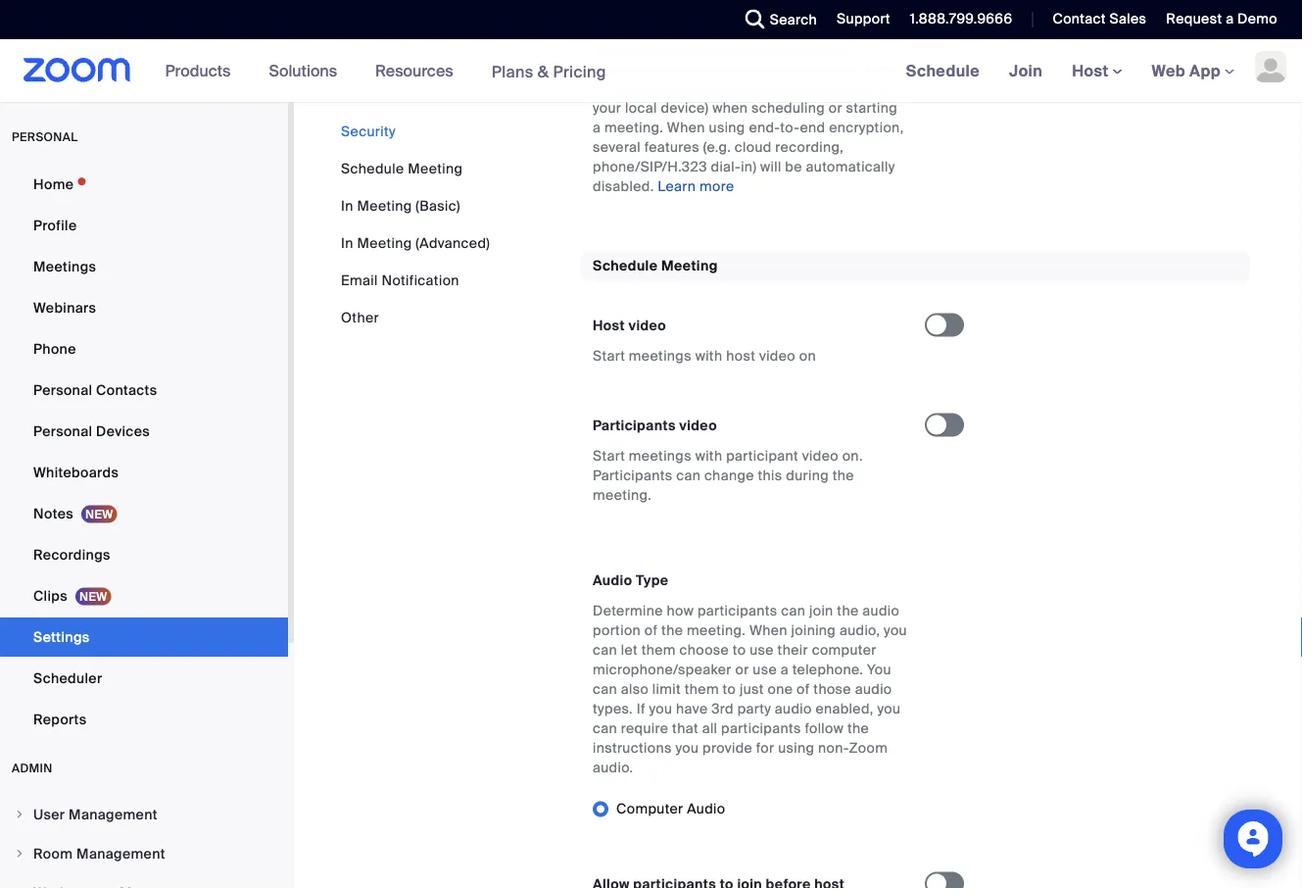 Task type: describe. For each thing, give the bounding box(es) containing it.
meetings for host
[[629, 347, 692, 365]]

host video
[[593, 316, 667, 335]]

whiteboards
[[33, 463, 119, 481]]

allow
[[593, 9, 630, 27]]

in meeting (basic) link
[[341, 197, 461, 215]]

1.888.799.9666 button up the join
[[896, 0, 1018, 39]]

0 vertical spatial use
[[634, 9, 658, 27]]

video up start meetings with host video on
[[629, 316, 667, 335]]

in)
[[741, 157, 757, 175]]

profile link
[[0, 206, 288, 245]]

on inside schedule meeting element
[[800, 347, 817, 365]]

products button
[[165, 39, 240, 102]]

resources
[[376, 60, 454, 81]]

cloud)
[[793, 59, 834, 77]]

host for host video
[[593, 316, 625, 335]]

settings
[[33, 628, 90, 646]]

personal devices link
[[0, 412, 288, 451]]

your
[[593, 98, 622, 117]]

and
[[838, 59, 863, 77]]

meetings for participants
[[629, 447, 692, 465]]

0 horizontal spatial schedule
[[341, 159, 404, 177]]

all
[[703, 719, 718, 737]]

0 vertical spatial stored
[[705, 59, 748, 77]]

home link
[[0, 165, 288, 204]]

if
[[637, 700, 646, 718]]

2 vertical spatial encryption
[[642, 79, 713, 97]]

web app button
[[1152, 60, 1235, 81]]

require
[[621, 719, 669, 737]]

portion
[[593, 621, 641, 639]]

computer
[[617, 800, 684, 818]]

choose
[[593, 40, 645, 58]]

0 horizontal spatial them
[[642, 641, 676, 659]]

host for host
[[1073, 60, 1113, 81]]

phone/sip/h.323
[[593, 157, 708, 175]]

recordings link
[[0, 535, 288, 574]]

0 horizontal spatial (encryption
[[593, 59, 668, 77]]

between
[[649, 40, 706, 58]]

0 horizontal spatial end
[[613, 79, 638, 97]]

reports
[[33, 710, 87, 728]]

can left join
[[782, 602, 806, 620]]

0 vertical spatial keys
[[672, 59, 701, 77]]

3rd
[[712, 700, 734, 718]]

plans & pricing
[[492, 61, 607, 82]]

can down types.
[[593, 719, 618, 737]]

meeting. inside choose between enhanced encryption (encryption keys stored in the cloud) and end- to-end encryption (encryption keys stored on your local device) when scheduling or starting a meeting. when using end-to-end encryption, several features (e.g. cloud recording, phone/sip/h.323 dial-in) will be automatically disabled.
[[605, 118, 664, 136]]

meeting for in meeting (basic) link
[[357, 197, 412, 215]]

for
[[757, 739, 775, 757]]

type
[[636, 571, 669, 589]]

1 vertical spatial participants
[[722, 719, 802, 737]]

participants inside start meetings with participant video on. participants can change this during the meeting.
[[593, 466, 673, 485]]

choose
[[680, 641, 729, 659]]

clips link
[[0, 576, 288, 616]]

enhanced
[[710, 40, 776, 58]]

other link
[[341, 308, 379, 326]]

computer audio
[[617, 800, 726, 818]]

(basic)
[[416, 197, 461, 215]]

one
[[768, 680, 793, 698]]

host
[[727, 347, 756, 365]]

1 vertical spatial audio
[[855, 680, 893, 698]]

clips
[[33, 587, 68, 605]]

schedule meeting inside menu bar
[[341, 159, 463, 177]]

meeting. inside start meetings with participant video on. participants can change this during the meeting.
[[593, 486, 652, 504]]

participant
[[727, 447, 799, 465]]

the inside choose between enhanced encryption (encryption keys stored in the cloud) and end- to-end encryption (encryption keys stored on your local device) when scheduling or starting a meeting. when using end-to-end encryption, several features (e.g. cloud recording, phone/sip/h.323 dial-in) will be automatically disabled.
[[768, 59, 789, 77]]

2 vertical spatial end
[[800, 118, 826, 136]]

on inside choose between enhanced encryption (encryption keys stored in the cloud) and end- to-end encryption (encryption keys stored on your local device) when scheduling or starting a meeting. when using end-to-end encryption, several features (e.g. cloud recording, phone/sip/h.323 dial-in) will be automatically disabled.
[[876, 79, 892, 97]]

with for participant
[[696, 447, 723, 465]]

in for in meeting (basic)
[[341, 197, 354, 215]]

schedule meeting element
[[581, 251, 1251, 888]]

1 horizontal spatial (encryption
[[717, 79, 791, 97]]

meeting for in meeting (advanced) link
[[357, 234, 412, 252]]

learn more link
[[658, 177, 735, 195]]

on.
[[843, 447, 863, 465]]

0 horizontal spatial of
[[645, 621, 658, 639]]

scheduler
[[33, 669, 102, 687]]

using inside choose between enhanced encryption (encryption keys stored in the cloud) and end- to-end encryption (encryption keys stored on your local device) when scheduling or starting a meeting. when using end-to-end encryption, several features (e.g. cloud recording, phone/sip/h.323 dial-in) will be automatically disabled.
[[709, 118, 746, 136]]

choose between enhanced encryption (encryption keys stored in the cloud) and end- to-end encryption (encryption keys stored on your local device) when scheduling or starting a meeting. when using end-to-end encryption, several features (e.g. cloud recording, phone/sip/h.323 dial-in) will be automatically disabled.
[[593, 40, 904, 195]]

can inside start meetings with participant video on. participants can change this during the meeting.
[[677, 466, 701, 485]]

in
[[752, 59, 764, 77]]

0 horizontal spatial to-
[[593, 79, 613, 97]]

home
[[33, 175, 74, 193]]

room management menu item
[[0, 835, 288, 872]]

audio type
[[593, 571, 669, 589]]

scheduling
[[752, 98, 825, 117]]

user
[[33, 805, 65, 823]]

schedule meeting link
[[341, 159, 463, 177]]

admin menu menu
[[0, 796, 288, 888]]

0 vertical spatial to
[[733, 641, 746, 659]]

start for start meetings with host video on
[[593, 347, 626, 365]]

features
[[645, 138, 700, 156]]

cloud
[[735, 138, 772, 156]]

video up start meetings with participant video on. participants can change this during the meeting.
[[680, 416, 717, 435]]

profile picture image
[[1256, 51, 1287, 82]]

contact
[[1053, 10, 1107, 28]]

2 horizontal spatial end-
[[866, 59, 898, 77]]

2 vertical spatial schedule
[[593, 257, 658, 275]]

meetings
[[33, 257, 96, 275]]

1 participants from the top
[[593, 416, 676, 435]]

their
[[778, 641, 809, 659]]

personal for personal devices
[[33, 422, 92, 440]]

plans
[[492, 61, 534, 82]]

1 vertical spatial to
[[723, 680, 736, 698]]

pricing
[[553, 61, 607, 82]]

schedule meeting inside schedule meeting element
[[593, 257, 718, 275]]

automatically
[[806, 157, 896, 175]]

search
[[770, 10, 818, 28]]

limit
[[653, 680, 681, 698]]

the up zoom
[[848, 719, 870, 737]]

will
[[761, 157, 782, 175]]

2 vertical spatial use
[[753, 661, 777, 679]]

encryption,
[[830, 118, 904, 136]]

party
[[738, 700, 772, 718]]

audio,
[[840, 621, 881, 639]]

host button
[[1073, 60, 1123, 81]]

contact sales
[[1053, 10, 1147, 28]]

(e.g.
[[703, 138, 731, 156]]

when inside determine how participants can join the audio portion of the meeting. when joining audio, you can let them choose to use their computer microphone/speaker or use a telephone. you can also limit them to just one of those audio types. if you have 3rd party audio enabled, you can require that all participants follow the instructions you provide for using non-zoom audio.
[[750, 621, 788, 639]]

email
[[341, 271, 378, 289]]

using inside determine how participants can join the audio portion of the meeting. when joining audio, you can let them choose to use their computer microphone/speaker or use a telephone. you can also limit them to just one of those audio types. if you have 3rd party audio enabled, you can require that all participants follow the instructions you provide for using non-zoom audio.
[[779, 739, 815, 757]]

in meeting (advanced) link
[[341, 234, 490, 252]]

determine
[[593, 602, 663, 620]]

(advanced)
[[416, 234, 490, 252]]

web
[[1152, 60, 1186, 81]]

meetings navigation
[[892, 39, 1303, 103]]

you
[[867, 661, 892, 679]]



Task type: vqa. For each thing, say whether or not it's contained in the screenshot.
first menu item from the top
no



Task type: locate. For each thing, give the bounding box(es) containing it.
1 horizontal spatial host
[[1073, 60, 1113, 81]]

right image left room
[[14, 848, 25, 860]]

to up the 3rd
[[723, 680, 736, 698]]

on up starting at the top right of page
[[876, 79, 892, 97]]

1 horizontal spatial schedule meeting
[[593, 257, 718, 275]]

join link
[[995, 39, 1058, 102]]

solutions
[[269, 60, 337, 81]]

right image inside user management menu item
[[14, 809, 25, 820]]

meeting. up "choose"
[[687, 621, 746, 639]]

to- up enhanced
[[711, 9, 732, 27]]

start meetings with participant video on. participants can change this during the meeting.
[[593, 447, 863, 504]]

participants video
[[593, 416, 717, 435]]

0 vertical spatial schedule
[[906, 60, 980, 81]]

1 vertical spatial a
[[593, 118, 601, 136]]

or up just
[[736, 661, 749, 679]]

0 vertical spatial audio
[[863, 602, 900, 620]]

or for encryption,
[[829, 98, 843, 117]]

right image for user management
[[14, 809, 25, 820]]

security
[[341, 122, 396, 140]]

0 vertical spatial start
[[593, 347, 626, 365]]

meeting up email notification
[[357, 234, 412, 252]]

with for host
[[696, 347, 723, 365]]

video inside start meetings with participant video on. participants can change this during the meeting.
[[803, 447, 839, 465]]

on right host
[[800, 347, 817, 365]]

a left demo
[[1226, 10, 1235, 28]]

a down your
[[593, 118, 601, 136]]

contact sales link
[[1039, 0, 1152, 39], [1053, 10, 1147, 28]]

2 horizontal spatial to-
[[781, 118, 800, 136]]

0 vertical spatial host
[[1073, 60, 1113, 81]]

starting
[[847, 98, 898, 117]]

the right in
[[768, 59, 789, 77]]

the inside start meetings with participant video on. participants can change this during the meeting.
[[833, 466, 855, 485]]

them up have
[[685, 680, 719, 698]]

learn
[[658, 177, 696, 195]]

1 vertical spatial or
[[736, 661, 749, 679]]

use up just
[[753, 661, 777, 679]]

those
[[814, 680, 852, 698]]

participants up "choose"
[[698, 602, 778, 620]]

0 vertical spatial with
[[696, 347, 723, 365]]

when
[[667, 118, 706, 136], [750, 621, 788, 639]]

1 with from the top
[[696, 347, 723, 365]]

1 vertical spatial participants
[[593, 466, 673, 485]]

support
[[837, 10, 891, 28]]

end- right the "and"
[[866, 59, 898, 77]]

1 vertical spatial audio
[[687, 800, 726, 818]]

you
[[884, 621, 908, 639], [649, 700, 673, 718], [878, 700, 901, 718], [676, 739, 699, 757]]

0 horizontal spatial schedule meeting
[[341, 159, 463, 177]]

end up enhanced
[[732, 9, 757, 27]]

personal contacts
[[33, 381, 157, 399]]

support link
[[823, 0, 896, 39], [837, 10, 891, 28]]

2 vertical spatial to-
[[781, 118, 800, 136]]

microphone/speaker
[[593, 661, 732, 679]]

using down "when"
[[709, 118, 746, 136]]

1 right image from the top
[[14, 809, 25, 820]]

audio.
[[593, 759, 634, 777]]

use right "allow"
[[634, 9, 658, 27]]

1 vertical spatial use
[[750, 641, 774, 659]]

a for determine how participants can join the audio portion of the meeting. when joining audio, you can let them choose to use their computer microphone/speaker or use a telephone. you can also limit them to just one of those audio types. if you have 3rd party audio enabled, you can require that all participants follow the instructions you provide for using non-zoom audio.
[[781, 661, 789, 679]]

can down portion
[[593, 641, 618, 659]]

1 horizontal spatial of
[[662, 9, 675, 27]]

reports link
[[0, 700, 288, 739]]

end- up cloud
[[749, 118, 781, 136]]

with left host
[[696, 347, 723, 365]]

meeting.
[[605, 118, 664, 136], [593, 486, 652, 504], [687, 621, 746, 639]]

end- up between
[[679, 9, 711, 27]]

can up types.
[[593, 680, 618, 698]]

zoom
[[849, 739, 888, 757]]

meeting down schedule meeting link
[[357, 197, 412, 215]]

1 horizontal spatial them
[[685, 680, 719, 698]]

1 vertical spatial schedule
[[341, 159, 404, 177]]

types.
[[593, 700, 633, 718]]

1 start from the top
[[593, 347, 626, 365]]

menu bar
[[341, 122, 490, 327]]

when up their
[[750, 621, 788, 639]]

right image
[[14, 809, 25, 820], [14, 848, 25, 860]]

be
[[786, 157, 803, 175]]

plans & pricing link
[[492, 61, 607, 82], [492, 61, 607, 82]]

1 vertical spatial on
[[800, 347, 817, 365]]

1 vertical spatial using
[[779, 739, 815, 757]]

to-
[[711, 9, 732, 27], [593, 79, 613, 97], [781, 118, 800, 136]]

a inside determine how participants can join the audio portion of the meeting. when joining audio, you can let them choose to use their computer microphone/speaker or use a telephone. you can also limit them to just one of those audio types. if you have 3rd party audio enabled, you can require that all participants follow the instructions you provide for using non-zoom audio.
[[781, 661, 789, 679]]

use
[[634, 9, 658, 27], [750, 641, 774, 659], [753, 661, 777, 679]]

can left change
[[677, 466, 701, 485]]

2 in from the top
[[341, 234, 354, 252]]

security link
[[341, 122, 396, 140]]

audio down "one"
[[775, 700, 812, 718]]

telephone.
[[793, 661, 864, 679]]

1 vertical spatial start
[[593, 447, 626, 465]]

to- up your
[[593, 79, 613, 97]]

meeting up (basic)
[[408, 159, 463, 177]]

1 vertical spatial encryption
[[780, 40, 851, 58]]

to
[[733, 641, 746, 659], [723, 680, 736, 698]]

just
[[740, 680, 764, 698]]

host
[[1073, 60, 1113, 81], [593, 316, 625, 335]]

0 horizontal spatial using
[[709, 118, 746, 136]]

device)
[[661, 98, 709, 117]]

room
[[33, 845, 73, 863]]

0 horizontal spatial keys
[[672, 59, 701, 77]]

1 horizontal spatial end-
[[749, 118, 781, 136]]

resources button
[[376, 39, 462, 102]]

stored down the "and"
[[829, 79, 872, 97]]

1 horizontal spatial end
[[732, 9, 757, 27]]

2 personal from the top
[[33, 422, 92, 440]]

keys down cloud)
[[795, 79, 825, 97]]

in meeting (advanced)
[[341, 234, 490, 252]]

in up email
[[341, 234, 354, 252]]

meetings
[[629, 347, 692, 365], [629, 447, 692, 465]]

1 vertical spatial them
[[685, 680, 719, 698]]

1 horizontal spatial on
[[876, 79, 892, 97]]

let
[[621, 641, 638, 659]]

1.888.799.9666 button up schedule "link"
[[910, 10, 1013, 28]]

start meetings with host video on
[[593, 347, 817, 365]]

personal menu menu
[[0, 165, 288, 741]]

several
[[593, 138, 641, 156]]

1 vertical spatial right image
[[14, 848, 25, 860]]

whiteboards link
[[0, 453, 288, 492]]

0 horizontal spatial host
[[593, 316, 625, 335]]

webinars
[[33, 298, 96, 317]]

the down the on.
[[833, 466, 855, 485]]

menu bar containing security
[[341, 122, 490, 327]]

profile
[[33, 216, 77, 234]]

or inside determine how participants can join the audio portion of the meeting. when joining audio, you can let them choose to use their computer microphone/speaker or use a telephone. you can also limit them to just one of those audio types. if you have 3rd party audio enabled, you can require that all participants follow the instructions you provide for using non-zoom audio.
[[736, 661, 749, 679]]

user management
[[33, 805, 158, 823]]

schedule inside "link"
[[906, 60, 980, 81]]

0 vertical spatial to-
[[711, 9, 732, 27]]

audio right computer
[[687, 800, 726, 818]]

0 vertical spatial end-
[[679, 9, 711, 27]]

provide
[[703, 739, 753, 757]]

recording,
[[776, 138, 844, 156]]

0 vertical spatial meetings
[[629, 347, 692, 365]]

other
[[341, 308, 379, 326]]

video up during
[[803, 447, 839, 465]]

request
[[1167, 10, 1223, 28]]

start inside start meetings with participant video on. participants can change this during the meeting.
[[593, 447, 626, 465]]

2 horizontal spatial a
[[1226, 10, 1235, 28]]

personal for personal contacts
[[33, 381, 92, 399]]

0 vertical spatial right image
[[14, 809, 25, 820]]

audio
[[593, 571, 633, 589], [687, 800, 726, 818]]

participants up "for"
[[722, 719, 802, 737]]

in meeting (basic)
[[341, 197, 461, 215]]

(encryption down in
[[717, 79, 791, 97]]

stored down enhanced
[[705, 59, 748, 77]]

host inside schedule meeting element
[[593, 316, 625, 335]]

using
[[709, 118, 746, 136], [779, 739, 815, 757]]

right image for room management
[[14, 848, 25, 860]]

2 with from the top
[[696, 447, 723, 465]]

management for room management
[[77, 845, 165, 863]]

using right "for"
[[779, 739, 815, 757]]

on
[[876, 79, 892, 97], [800, 347, 817, 365]]

host inside the meetings navigation
[[1073, 60, 1113, 81]]

meetings down participants video
[[629, 447, 692, 465]]

1 vertical spatial (encryption
[[717, 79, 791, 97]]

in for in meeting (advanced)
[[341, 234, 354, 252]]

product information navigation
[[151, 39, 621, 103]]

them up microphone/speaker
[[642, 641, 676, 659]]

to right "choose"
[[733, 641, 746, 659]]

1 horizontal spatial using
[[779, 739, 815, 757]]

1 personal from the top
[[33, 381, 92, 399]]

0 horizontal spatial or
[[736, 661, 749, 679]]

0 vertical spatial or
[[829, 98, 843, 117]]

management down user management menu item
[[77, 845, 165, 863]]

2 vertical spatial of
[[797, 680, 810, 698]]

also
[[621, 680, 649, 698]]

schedule
[[906, 60, 980, 81], [341, 159, 404, 177], [593, 257, 658, 275]]

1 horizontal spatial stored
[[829, 79, 872, 97]]

schedule down security
[[341, 159, 404, 177]]

learn more
[[658, 177, 735, 195]]

management up room management
[[69, 805, 158, 823]]

management for user management
[[69, 805, 158, 823]]

admin
[[12, 761, 53, 776]]

management
[[69, 805, 158, 823], [77, 845, 165, 863]]

management inside menu item
[[77, 845, 165, 863]]

a inside choose between enhanced encryption (encryption keys stored in the cloud) and end- to-end encryption (encryption keys stored on your local device) when scheduling or starting a meeting. when using end-to-end encryption, several features (e.g. cloud recording, phone/sip/h.323 dial-in) will be automatically disabled.
[[593, 118, 601, 136]]

0 vertical spatial of
[[662, 9, 675, 27]]

you down "you" on the bottom right of page
[[878, 700, 901, 718]]

management inside menu item
[[69, 805, 158, 823]]

to- down the scheduling
[[781, 118, 800, 136]]

(encryption
[[593, 59, 668, 77], [717, 79, 791, 97]]

1 vertical spatial of
[[645, 621, 658, 639]]

the up audio,
[[838, 602, 859, 620]]

0 vertical spatial encryption
[[761, 9, 835, 27]]

schedule up host video
[[593, 257, 658, 275]]

right image inside room management menu item
[[14, 848, 25, 860]]

or for to
[[736, 661, 749, 679]]

2 meetings from the top
[[629, 447, 692, 465]]

devices
[[96, 422, 150, 440]]

in down schedule meeting link
[[341, 197, 354, 215]]

change
[[705, 466, 755, 485]]

1.888.799.9666
[[910, 10, 1013, 28]]

notification
[[382, 271, 460, 289]]

start down host video
[[593, 347, 626, 365]]

right image left 'user'
[[14, 809, 25, 820]]

with inside start meetings with participant video on. participants can change this during the meeting.
[[696, 447, 723, 465]]

1 vertical spatial to-
[[593, 79, 613, 97]]

you down that on the bottom right of page
[[676, 739, 699, 757]]

0 vertical spatial audio
[[593, 571, 633, 589]]

this
[[758, 466, 783, 485]]

meeting down learn more
[[662, 257, 718, 275]]

start down participants video
[[593, 447, 626, 465]]

app
[[1190, 60, 1221, 81]]

0 horizontal spatial audio
[[593, 571, 633, 589]]

end up "local"
[[613, 79, 638, 97]]

schedule meeting up host video
[[593, 257, 718, 275]]

2 start from the top
[[593, 447, 626, 465]]

1 vertical spatial host
[[593, 316, 625, 335]]

meeting. down participants video
[[593, 486, 652, 504]]

web app
[[1152, 60, 1221, 81]]

or left starting at the top right of page
[[829, 98, 843, 117]]

personal
[[33, 381, 92, 399], [33, 422, 92, 440]]

banner containing products
[[0, 39, 1303, 103]]

0 vertical spatial a
[[1226, 10, 1235, 28]]

0 vertical spatial participants
[[698, 602, 778, 620]]

audio up audio,
[[863, 602, 900, 620]]

2 vertical spatial end-
[[749, 118, 781, 136]]

audio down "you" on the bottom right of page
[[855, 680, 893, 698]]

the down how
[[662, 621, 684, 639]]

a up "one"
[[781, 661, 789, 679]]

1 horizontal spatial audio
[[687, 800, 726, 818]]

during
[[786, 466, 829, 485]]

personal down phone
[[33, 381, 92, 399]]

1 meetings from the top
[[629, 347, 692, 365]]

computer
[[812, 641, 877, 659]]

1 horizontal spatial or
[[829, 98, 843, 117]]

you right audio,
[[884, 621, 908, 639]]

end up the recording,
[[800, 118, 826, 136]]

have
[[676, 700, 708, 718]]

meeting. inside determine how participants can join the audio portion of the meeting. when joining audio, you can let them choose to use their computer microphone/speaker or use a telephone. you can also limit them to just one of those audio types. if you have 3rd party audio enabled, you can require that all participants follow the instructions you provide for using non-zoom audio.
[[687, 621, 746, 639]]

0 horizontal spatial on
[[800, 347, 817, 365]]

personal up whiteboards
[[33, 422, 92, 440]]

of down determine
[[645, 621, 658, 639]]

2 vertical spatial audio
[[775, 700, 812, 718]]

1 vertical spatial keys
[[795, 79, 825, 97]]

audio up determine
[[593, 571, 633, 589]]

2 horizontal spatial of
[[797, 680, 810, 698]]

participants
[[698, 602, 778, 620], [722, 719, 802, 737]]

1 horizontal spatial to-
[[711, 9, 732, 27]]

or inside choose between enhanced encryption (encryption keys stored in the cloud) and end- to-end encryption (encryption keys stored on your local device) when scheduling or starting a meeting. when using end-to-end encryption, several features (e.g. cloud recording, phone/sip/h.323 dial-in) will be automatically disabled.
[[829, 98, 843, 117]]

a for choose between enhanced encryption (encryption keys stored in the cloud) and end- to-end encryption (encryption keys stored on your local device) when scheduling or starting a meeting. when using end-to-end encryption, several features (e.g. cloud recording, phone/sip/h.323 dial-in) will be automatically disabled.
[[593, 118, 601, 136]]

banner
[[0, 39, 1303, 103]]

0 vertical spatial participants
[[593, 416, 676, 435]]

0 horizontal spatial end-
[[679, 9, 711, 27]]

contacts
[[96, 381, 157, 399]]

zoom logo image
[[24, 58, 131, 82]]

email notification
[[341, 271, 460, 289]]

dial-
[[711, 157, 741, 175]]

1 horizontal spatial when
[[750, 621, 788, 639]]

schedule down 1.888.799.9666
[[906, 60, 980, 81]]

0 vertical spatial management
[[69, 805, 158, 823]]

2 vertical spatial meeting.
[[687, 621, 746, 639]]

0 vertical spatial on
[[876, 79, 892, 97]]

joining
[[792, 621, 836, 639]]

1 vertical spatial meetings
[[629, 447, 692, 465]]

2 participants from the top
[[593, 466, 673, 485]]

0 vertical spatial when
[[667, 118, 706, 136]]

with up change
[[696, 447, 723, 465]]

1 vertical spatial schedule meeting
[[593, 257, 718, 275]]

2 vertical spatial a
[[781, 661, 789, 679]]

in
[[341, 197, 354, 215], [341, 234, 354, 252]]

when down device)
[[667, 118, 706, 136]]

meeting for schedule meeting link
[[408, 159, 463, 177]]

video right host
[[760, 347, 796, 365]]

meeting. down "local"
[[605, 118, 664, 136]]

1 vertical spatial end
[[613, 79, 638, 97]]

schedule meeting up 'in meeting (basic)'
[[341, 159, 463, 177]]

0 horizontal spatial stored
[[705, 59, 748, 77]]

0 vertical spatial schedule meeting
[[341, 159, 463, 177]]

2 right image from the top
[[14, 848, 25, 860]]

of up between
[[662, 9, 675, 27]]

user management menu item
[[0, 796, 288, 833]]

start for start meetings with participant video on. participants can change this during the meeting.
[[593, 447, 626, 465]]

determine how participants can join the audio portion of the meeting. when joining audio, you can let them choose to use their computer microphone/speaker or use a telephone. you can also limit them to just one of those audio types. if you have 3rd party audio enabled, you can require that all participants follow the instructions you provide for using non-zoom audio.
[[593, 602, 908, 777]]

of right "one"
[[797, 680, 810, 698]]

0 vertical spatial in
[[341, 197, 354, 215]]

when
[[713, 98, 748, 117]]

1 vertical spatial personal
[[33, 422, 92, 440]]

when inside choose between enhanced encryption (encryption keys stored in the cloud) and end- to-end encryption (encryption keys stored on your local device) when scheduling or starting a meeting. when using end-to-end encryption, several features (e.g. cloud recording, phone/sip/h.323 dial-in) will be automatically disabled.
[[667, 118, 706, 136]]

scheduler link
[[0, 659, 288, 698]]

2 horizontal spatial schedule
[[906, 60, 980, 81]]

0 vertical spatial them
[[642, 641, 676, 659]]

0 vertical spatial (encryption
[[593, 59, 668, 77]]

meetings inside start meetings with participant video on. participants can change this during the meeting.
[[629, 447, 692, 465]]

1 in from the top
[[341, 197, 354, 215]]

1 vertical spatial end-
[[866, 59, 898, 77]]

start
[[593, 347, 626, 365], [593, 447, 626, 465]]

end
[[732, 9, 757, 27], [613, 79, 638, 97], [800, 118, 826, 136]]

1 horizontal spatial schedule
[[593, 257, 658, 275]]

(encryption down choose
[[593, 59, 668, 77]]

1 vertical spatial with
[[696, 447, 723, 465]]

you right if
[[649, 700, 673, 718]]

0 vertical spatial using
[[709, 118, 746, 136]]

schedule link
[[892, 39, 995, 102]]

personal contacts link
[[0, 371, 288, 410]]

keys down between
[[672, 59, 701, 77]]

use left their
[[750, 641, 774, 659]]

meetings down host video
[[629, 347, 692, 365]]

2 horizontal spatial end
[[800, 118, 826, 136]]



